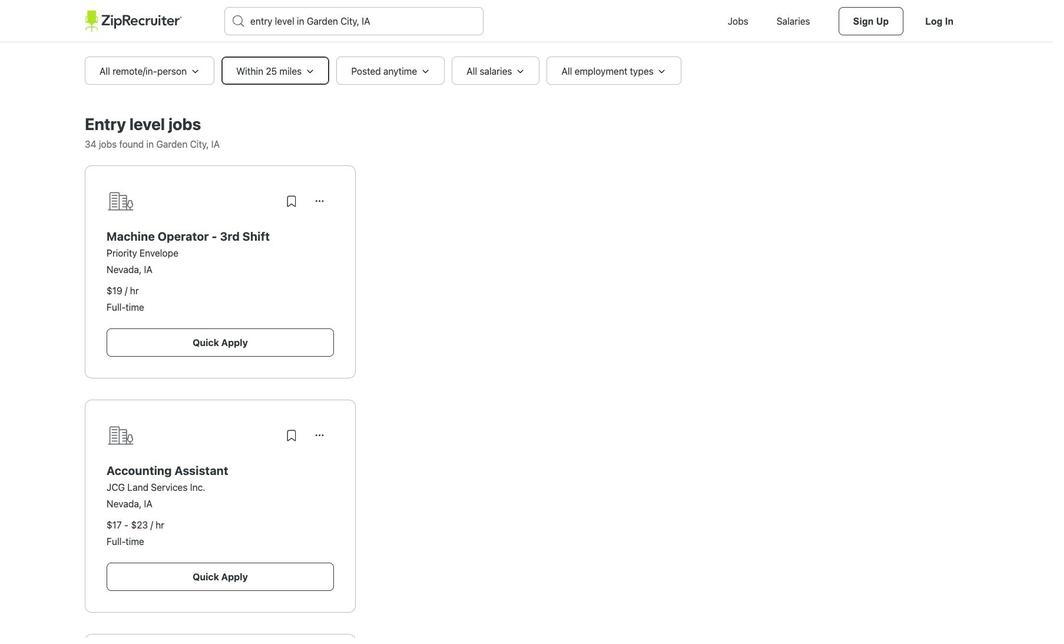 Task type: vqa. For each thing, say whether or not it's contained in the screenshot.
Search job title or keyword search box
yes



Task type: describe. For each thing, give the bounding box(es) containing it.
ziprecruiter image
[[85, 11, 182, 32]]

save job for later image
[[285, 194, 299, 209]]



Task type: locate. For each thing, give the bounding box(es) containing it.
main element
[[85, 0, 968, 42]]

accounting assistant element
[[107, 464, 334, 478]]

machine operator - 3rd shift element
[[107, 230, 334, 244]]

None button
[[306, 187, 334, 216], [306, 422, 334, 450], [306, 187, 334, 216], [306, 422, 334, 450]]

Search job title or keyword search field
[[225, 8, 483, 35]]

save job for later image
[[285, 429, 299, 443]]



